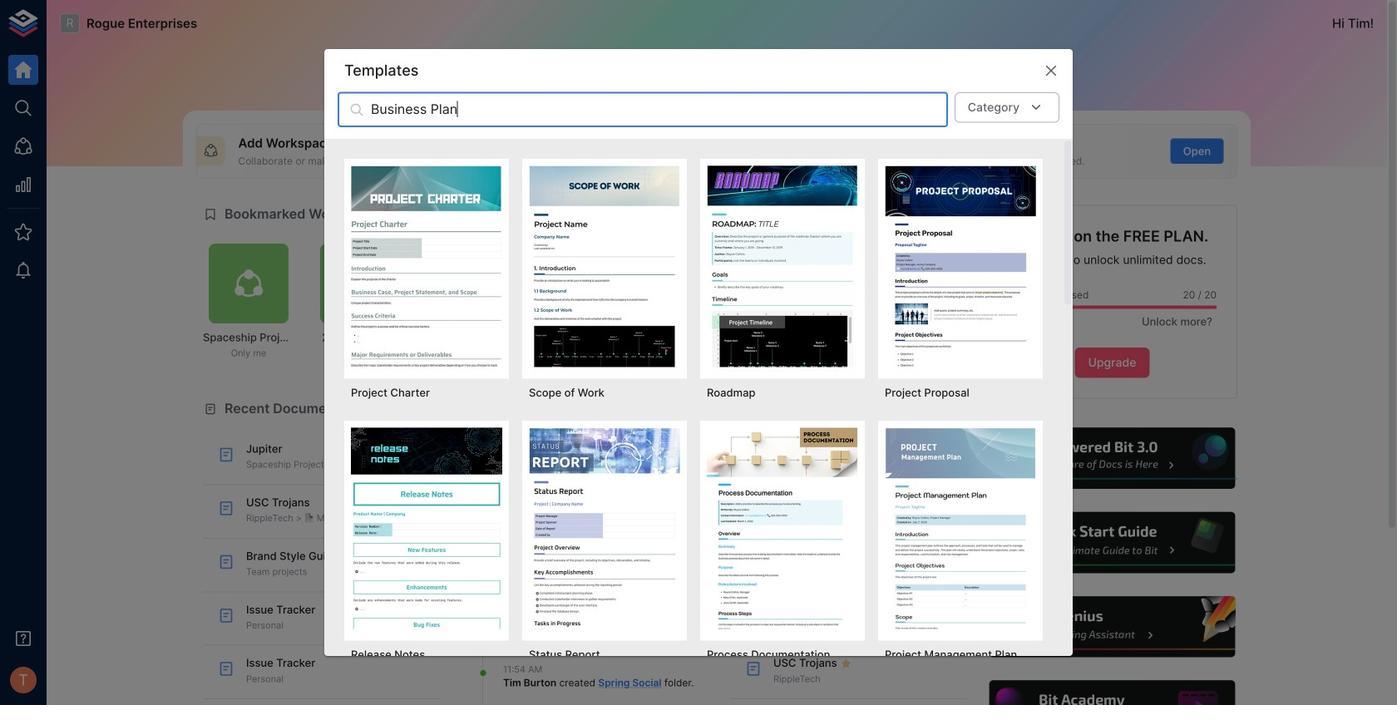 Task type: locate. For each thing, give the bounding box(es) containing it.
help image
[[988, 426, 1238, 492], [988, 510, 1238, 576], [988, 594, 1238, 660], [988, 679, 1238, 706]]

project proposal image
[[885, 165, 1037, 367]]

2 help image from the top
[[988, 510, 1238, 576]]

4 help image from the top
[[988, 679, 1238, 706]]

Search Templates... text field
[[371, 92, 948, 127]]

1 help image from the top
[[988, 426, 1238, 492]]

dialog
[[325, 49, 1073, 706]]

process documentation image
[[707, 428, 859, 629]]



Task type: vqa. For each thing, say whether or not it's contained in the screenshot.
Remove Bookmark image
no



Task type: describe. For each thing, give the bounding box(es) containing it.
project charter image
[[351, 165, 503, 367]]

3 help image from the top
[[988, 594, 1238, 660]]

status report image
[[529, 428, 681, 629]]

roadmap image
[[707, 165, 859, 367]]

release notes image
[[351, 428, 503, 629]]

project management plan image
[[885, 428, 1037, 629]]

scope of work image
[[529, 165, 681, 367]]



